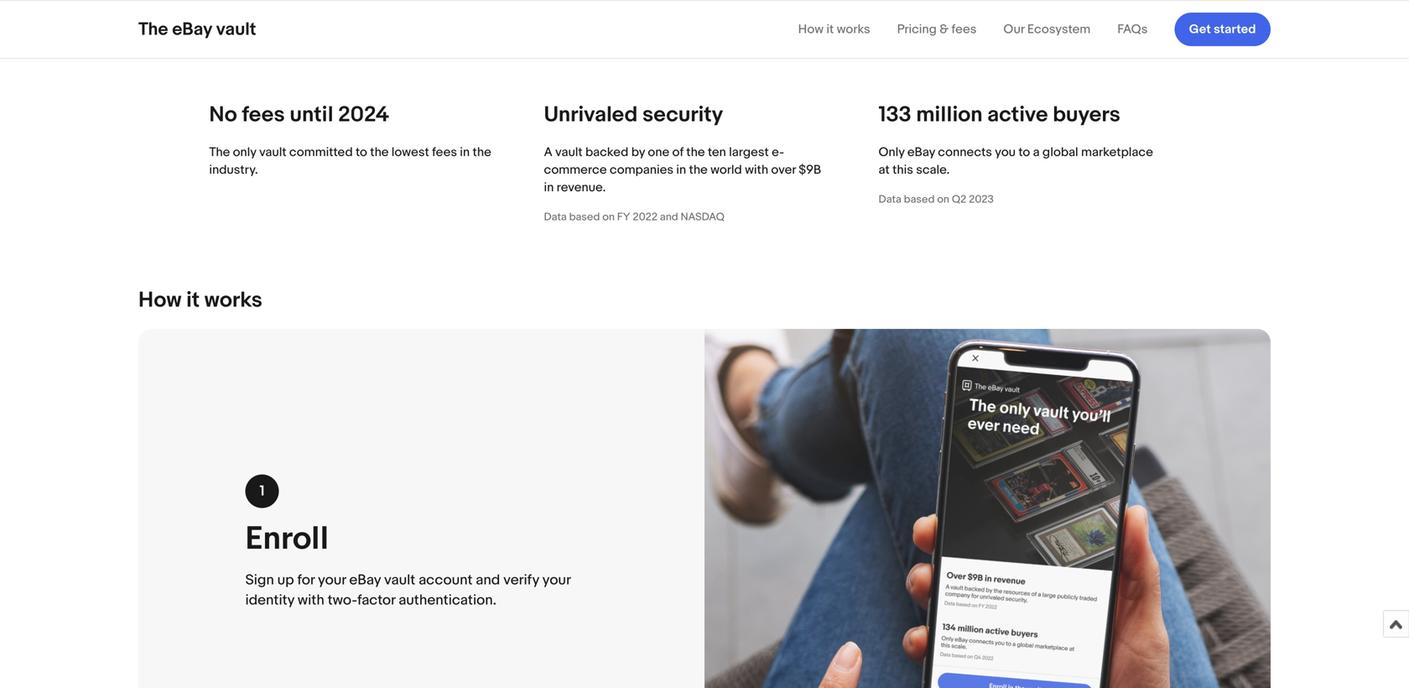 Task type: describe. For each thing, give the bounding box(es) containing it.
world
[[711, 162, 743, 178]]

data for unrivaled security
[[544, 211, 567, 224]]

commerce
[[544, 162, 607, 178]]

unrivaled security
[[544, 102, 724, 128]]

lowest
[[392, 145, 429, 160]]

with inside sign up for your ebay vault account and verify your identity with two-factor authentication.
[[298, 592, 325, 609]]

1
[[260, 483, 265, 500]]

our
[[1004, 22, 1025, 37]]

2024
[[338, 102, 390, 128]]

and inside sign up for your ebay vault account and verify your identity with two-factor authentication.
[[476, 571, 500, 589]]

global
[[1043, 145, 1079, 160]]

fy
[[618, 211, 631, 224]]

1 horizontal spatial works
[[837, 22, 871, 37]]

backed
[[586, 145, 629, 160]]

our ecosystem
[[1004, 22, 1091, 37]]

data for 133 million active buyers
[[879, 193, 902, 206]]

sign
[[245, 571, 274, 589]]

how it works link
[[799, 22, 871, 37]]

0 vertical spatial fees
[[952, 22, 977, 37]]

a
[[1034, 145, 1040, 160]]

133 million active buyers
[[879, 102, 1121, 128]]

get started link
[[1175, 13, 1272, 46]]

pricing
[[898, 22, 937, 37]]

the right of
[[687, 145, 705, 160]]

pricing & fees
[[898, 22, 977, 37]]

over
[[772, 162, 796, 178]]

started
[[1215, 22, 1257, 37]]

1 vertical spatial how
[[138, 287, 182, 313]]

security
[[643, 102, 724, 128]]

account
[[419, 571, 473, 589]]

industry.
[[209, 162, 258, 178]]

ebay for only
[[908, 145, 936, 160]]

the left a
[[473, 145, 492, 160]]

0 vertical spatial and
[[660, 211, 679, 224]]

ebay vault collector experience image
[[705, 329, 1272, 688]]

the only vault committed to the lowest fees in the industry.
[[209, 145, 492, 178]]

a vault backed by one of the ten largest e- commerce companies in the world with over $9b in revenue.
[[544, 145, 822, 195]]

$9b
[[799, 162, 822, 178]]

largest
[[729, 145, 769, 160]]

up
[[277, 571, 294, 589]]

1 horizontal spatial in
[[544, 180, 554, 195]]

2 horizontal spatial in
[[677, 162, 687, 178]]

2022
[[633, 211, 658, 224]]

sign up for your ebay vault account and verify your identity with two-factor authentication.
[[245, 571, 571, 609]]

million
[[917, 102, 983, 128]]



Task type: locate. For each thing, give the bounding box(es) containing it.
based for 133
[[904, 193, 935, 206]]

0 vertical spatial the
[[138, 18, 168, 40]]

1 horizontal spatial how
[[799, 22, 824, 37]]

0 vertical spatial data
[[879, 193, 902, 206]]

2 vertical spatial fees
[[432, 145, 457, 160]]

data based on q2 2023
[[879, 193, 994, 206]]

the inside the only vault committed to the lowest fees in the industry.
[[209, 145, 230, 160]]

faqs link
[[1118, 22, 1148, 37]]

only ebay connects you to a global marketplace at this scale.
[[879, 145, 1154, 178]]

data down at
[[879, 193, 902, 206]]

ebay inside sign up for your ebay vault account and verify your identity with two-factor authentication.
[[349, 571, 381, 589]]

0 vertical spatial it
[[827, 22, 834, 37]]

on left q2
[[938, 193, 950, 206]]

0 horizontal spatial with
[[298, 592, 325, 609]]

0 vertical spatial works
[[837, 22, 871, 37]]

you
[[996, 145, 1016, 160]]

in down commerce
[[544, 180, 554, 195]]

scale.
[[917, 162, 950, 178]]

0 horizontal spatial fees
[[242, 102, 285, 128]]

fees right lowest
[[432, 145, 457, 160]]

pricing & fees link
[[898, 22, 977, 37]]

2 to from the left
[[1019, 145, 1031, 160]]

0 vertical spatial in
[[460, 145, 470, 160]]

and
[[660, 211, 679, 224], [476, 571, 500, 589]]

2 vertical spatial ebay
[[349, 571, 381, 589]]

2 horizontal spatial ebay
[[908, 145, 936, 160]]

0 horizontal spatial it
[[186, 287, 200, 313]]

on
[[938, 193, 950, 206], [603, 211, 615, 224]]

1 horizontal spatial it
[[827, 22, 834, 37]]

0 vertical spatial how it works
[[799, 22, 871, 37]]

0 horizontal spatial your
[[318, 571, 346, 589]]

identity
[[245, 592, 295, 609]]

until
[[290, 102, 334, 128]]

1 vertical spatial based
[[570, 211, 600, 224]]

verify
[[504, 571, 540, 589]]

no fees until 2024
[[209, 102, 390, 128]]

1 vertical spatial fees
[[242, 102, 285, 128]]

the
[[138, 18, 168, 40], [209, 145, 230, 160]]

vault inside sign up for your ebay vault account and verify your identity with two-factor authentication.
[[384, 571, 416, 589]]

1 vertical spatial ebay
[[908, 145, 936, 160]]

0 horizontal spatial how it works
[[138, 287, 263, 313]]

this
[[893, 162, 914, 178]]

0 horizontal spatial data
[[544, 211, 567, 224]]

1 to from the left
[[356, 145, 367, 160]]

get
[[1190, 22, 1212, 37]]

works
[[837, 22, 871, 37], [205, 287, 263, 313]]

1 horizontal spatial on
[[938, 193, 950, 206]]

1 vertical spatial and
[[476, 571, 500, 589]]

1 vertical spatial how it works
[[138, 287, 263, 313]]

to inside the only vault committed to the lowest fees in the industry.
[[356, 145, 367, 160]]

data down revenue.
[[544, 211, 567, 224]]

to left 'a'
[[1019, 145, 1031, 160]]

enroll
[[245, 520, 329, 559]]

2 your from the left
[[543, 571, 571, 589]]

in inside the only vault committed to the lowest fees in the industry.
[[460, 145, 470, 160]]

ten
[[708, 145, 727, 160]]

based for unrivaled
[[570, 211, 600, 224]]

based down revenue.
[[570, 211, 600, 224]]

how it works
[[799, 22, 871, 37], [138, 287, 263, 313]]

in
[[460, 145, 470, 160], [677, 162, 687, 178], [544, 180, 554, 195]]

1 horizontal spatial your
[[543, 571, 571, 589]]

your up "two-"
[[318, 571, 346, 589]]

1 vertical spatial in
[[677, 162, 687, 178]]

0 horizontal spatial on
[[603, 211, 615, 224]]

ebay inside only ebay connects you to a global marketplace at this scale.
[[908, 145, 936, 160]]

1 horizontal spatial fees
[[432, 145, 457, 160]]

1 horizontal spatial with
[[745, 162, 769, 178]]

1 horizontal spatial the
[[209, 145, 230, 160]]

buyers
[[1053, 102, 1121, 128]]

1 horizontal spatial and
[[660, 211, 679, 224]]

to down 2024
[[356, 145, 367, 160]]

fees right the no
[[242, 102, 285, 128]]

connects
[[939, 145, 993, 160]]

companies
[[610, 162, 674, 178]]

to for active
[[1019, 145, 1031, 160]]

to inside only ebay connects you to a global marketplace at this scale.
[[1019, 145, 1031, 160]]

1 your from the left
[[318, 571, 346, 589]]

133
[[879, 102, 912, 128]]

0 horizontal spatial to
[[356, 145, 367, 160]]

0 vertical spatial on
[[938, 193, 950, 206]]

it
[[827, 22, 834, 37], [186, 287, 200, 313]]

2 vertical spatial in
[[544, 180, 554, 195]]

0 horizontal spatial how
[[138, 287, 182, 313]]

0 horizontal spatial in
[[460, 145, 470, 160]]

fees right &
[[952, 22, 977, 37]]

0 horizontal spatial based
[[570, 211, 600, 224]]

unrivaled
[[544, 102, 638, 128]]

with inside a vault backed by one of the ten largest e- commerce companies in the world with over $9b in revenue.
[[745, 162, 769, 178]]

0 vertical spatial ebay
[[172, 18, 212, 40]]

the left lowest
[[370, 145, 389, 160]]

1 horizontal spatial ebay
[[349, 571, 381, 589]]

in down of
[[677, 162, 687, 178]]

&
[[940, 22, 949, 37]]

at
[[879, 162, 890, 178]]

0 horizontal spatial works
[[205, 287, 263, 313]]

nasdaq
[[681, 211, 725, 224]]

faqs
[[1118, 22, 1148, 37]]

vault inside a vault backed by one of the ten largest e- commerce companies in the world with over $9b in revenue.
[[556, 145, 583, 160]]

vault inside the only vault committed to the lowest fees in the industry.
[[259, 145, 287, 160]]

based down scale.
[[904, 193, 935, 206]]

no
[[209, 102, 237, 128]]

our ecosystem link
[[1004, 22, 1091, 37]]

the ebay vault
[[138, 18, 256, 40]]

your
[[318, 571, 346, 589], [543, 571, 571, 589]]

1 horizontal spatial based
[[904, 193, 935, 206]]

the for the only vault committed to the lowest fees in the industry.
[[209, 145, 230, 160]]

authentication.
[[399, 592, 497, 609]]

how
[[799, 22, 824, 37], [138, 287, 182, 313]]

marketplace
[[1082, 145, 1154, 160]]

2 horizontal spatial fees
[[952, 22, 977, 37]]

and right 2022
[[660, 211, 679, 224]]

data
[[879, 193, 902, 206], [544, 211, 567, 224]]

0 horizontal spatial ebay
[[172, 18, 212, 40]]

on for 133
[[938, 193, 950, 206]]

1 vertical spatial data
[[544, 211, 567, 224]]

with
[[745, 162, 769, 178], [298, 592, 325, 609]]

the left world
[[689, 162, 708, 178]]

0 horizontal spatial the
[[138, 18, 168, 40]]

1 horizontal spatial how it works
[[799, 22, 871, 37]]

committed
[[289, 145, 353, 160]]

your right verify on the bottom of the page
[[543, 571, 571, 589]]

1 vertical spatial the
[[209, 145, 230, 160]]

vault
[[216, 18, 256, 40], [259, 145, 287, 160], [556, 145, 583, 160], [384, 571, 416, 589]]

1 vertical spatial it
[[186, 287, 200, 313]]

ebay for the
[[172, 18, 212, 40]]

based
[[904, 193, 935, 206], [570, 211, 600, 224]]

2023
[[970, 193, 994, 206]]

in right lowest
[[460, 145, 470, 160]]

1 horizontal spatial data
[[879, 193, 902, 206]]

to for until
[[356, 145, 367, 160]]

0 vertical spatial with
[[745, 162, 769, 178]]

only
[[879, 145, 905, 160]]

of
[[673, 145, 684, 160]]

fees
[[952, 22, 977, 37], [242, 102, 285, 128], [432, 145, 457, 160]]

1 vertical spatial on
[[603, 211, 615, 224]]

factor
[[358, 592, 396, 609]]

e-
[[772, 145, 785, 160]]

ebay
[[172, 18, 212, 40], [908, 145, 936, 160], [349, 571, 381, 589]]

ecosystem
[[1028, 22, 1091, 37]]

with down for
[[298, 592, 325, 609]]

1 horizontal spatial to
[[1019, 145, 1031, 160]]

a
[[544, 145, 553, 160]]

0 vertical spatial how
[[799, 22, 824, 37]]

only
[[233, 145, 256, 160]]

1 vertical spatial works
[[205, 287, 263, 313]]

the for the ebay vault
[[138, 18, 168, 40]]

with down largest
[[745, 162, 769, 178]]

the
[[370, 145, 389, 160], [473, 145, 492, 160], [687, 145, 705, 160], [689, 162, 708, 178]]

0 horizontal spatial and
[[476, 571, 500, 589]]

active
[[988, 102, 1049, 128]]

one
[[648, 145, 670, 160]]

by
[[632, 145, 645, 160]]

revenue.
[[557, 180, 606, 195]]

two-
[[328, 592, 358, 609]]

on for unrivaled
[[603, 211, 615, 224]]

and left verify on the bottom of the page
[[476, 571, 500, 589]]

to
[[356, 145, 367, 160], [1019, 145, 1031, 160]]

data based on fy 2022 and nasdaq
[[544, 211, 725, 224]]

on left 'fy'
[[603, 211, 615, 224]]

0 vertical spatial based
[[904, 193, 935, 206]]

get started
[[1190, 22, 1257, 37]]

q2
[[952, 193, 967, 206]]

fees inside the only vault committed to the lowest fees in the industry.
[[432, 145, 457, 160]]

1 vertical spatial with
[[298, 592, 325, 609]]

for
[[298, 571, 315, 589]]



Task type: vqa. For each thing, say whether or not it's contained in the screenshot.
Direct from AYDIN COINS text field to the middle
no



